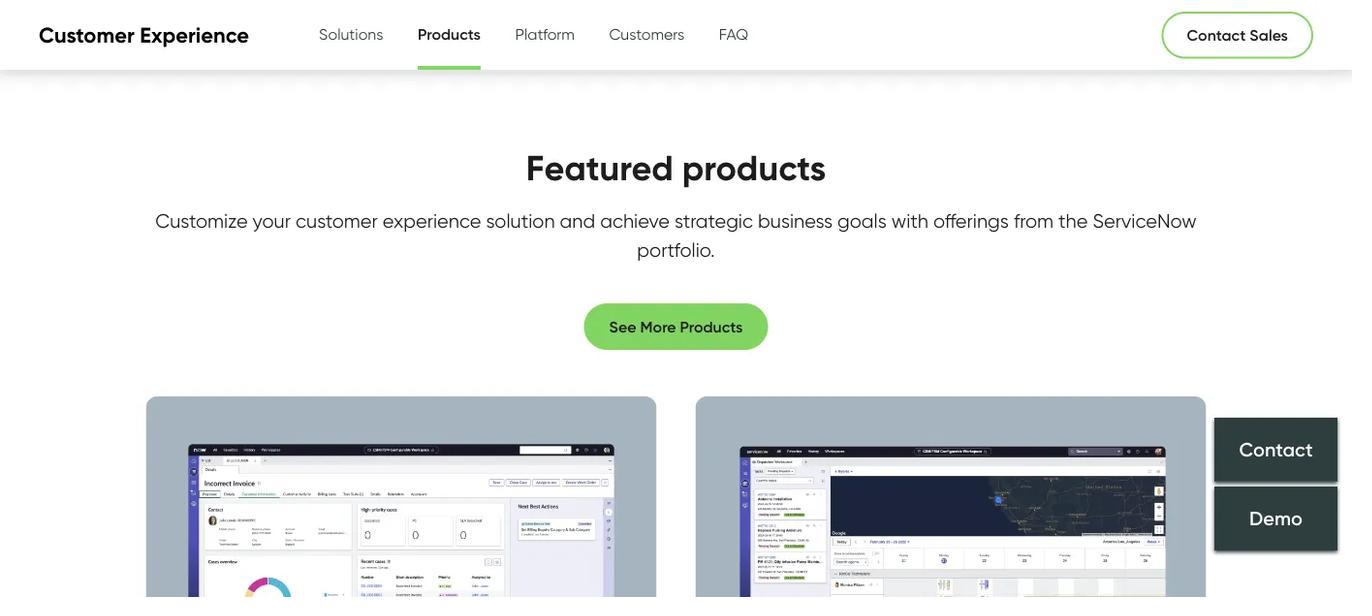 Task type: vqa. For each thing, say whether or not it's contained in the screenshot.
Demo Link
yes



Task type: locate. For each thing, give the bounding box(es) containing it.
customer
[[296, 210, 378, 233]]

faq link
[[719, 0, 749, 68]]

products right 'more'
[[680, 317, 743, 336]]

products
[[418, 24, 481, 43], [680, 317, 743, 336]]

customers
[[609, 24, 685, 43]]

from
[[1014, 210, 1054, 233]]

featured
[[526, 147, 674, 190]]

1 vertical spatial products
[[680, 317, 743, 336]]

0 vertical spatial products
[[418, 24, 481, 43]]

contact
[[1187, 25, 1246, 44], [1239, 437, 1313, 461]]

contact up the demo
[[1239, 437, 1313, 461]]

products link
[[418, 0, 481, 73]]

contact left sales
[[1187, 25, 1246, 44]]

goals
[[838, 210, 887, 233]]

customize
[[155, 210, 248, 233]]

see more products
[[609, 317, 743, 336]]

business
[[758, 210, 833, 233]]

the
[[1059, 210, 1088, 233]]

featured products
[[526, 147, 826, 190]]

1 vertical spatial contact
[[1239, 437, 1313, 461]]

customers link
[[609, 0, 685, 68]]

0 horizontal spatial products
[[418, 24, 481, 43]]

0 vertical spatial contact
[[1187, 25, 1246, 44]]

customer experience
[[39, 22, 249, 48]]

your
[[253, 210, 291, 233]]

more
[[640, 317, 676, 336]]

field service management image image
[[696, 397, 1206, 597]]

customer
[[39, 22, 135, 48]]

products
[[682, 147, 826, 190]]

1 horizontal spatial products
[[680, 317, 743, 336]]

and
[[560, 210, 595, 233]]

products left 'platform'
[[418, 24, 481, 43]]



Task type: describe. For each thing, give the bounding box(es) containing it.
faq
[[719, 24, 749, 43]]

demo link
[[1215, 487, 1338, 551]]

solutions link
[[319, 0, 383, 68]]

contact sales link
[[1162, 11, 1313, 58]]

portfolio.
[[637, 239, 715, 262]]

servicenow
[[1093, 210, 1197, 233]]

contact link
[[1215, 418, 1338, 482]]

contact for contact sales
[[1187, 25, 1246, 44]]

experience
[[383, 210, 481, 233]]

strategic
[[675, 210, 753, 233]]

solutions
[[319, 24, 383, 43]]

with
[[892, 210, 929, 233]]

contact sales
[[1187, 25, 1288, 44]]

demo
[[1250, 507, 1303, 530]]

solution
[[486, 210, 555, 233]]

platform
[[515, 24, 575, 43]]

contact for contact
[[1239, 437, 1313, 461]]

see
[[609, 317, 636, 336]]

see more products link
[[584, 304, 768, 350]]

offerings
[[933, 210, 1009, 233]]

customize your customer experience solution and achieve strategic business goals with offerings from the servicenow portfolio.
[[155, 210, 1197, 262]]

platform link
[[515, 0, 575, 68]]

experience
[[140, 22, 249, 48]]

achieve
[[600, 210, 670, 233]]

sales
[[1250, 25, 1288, 44]]



